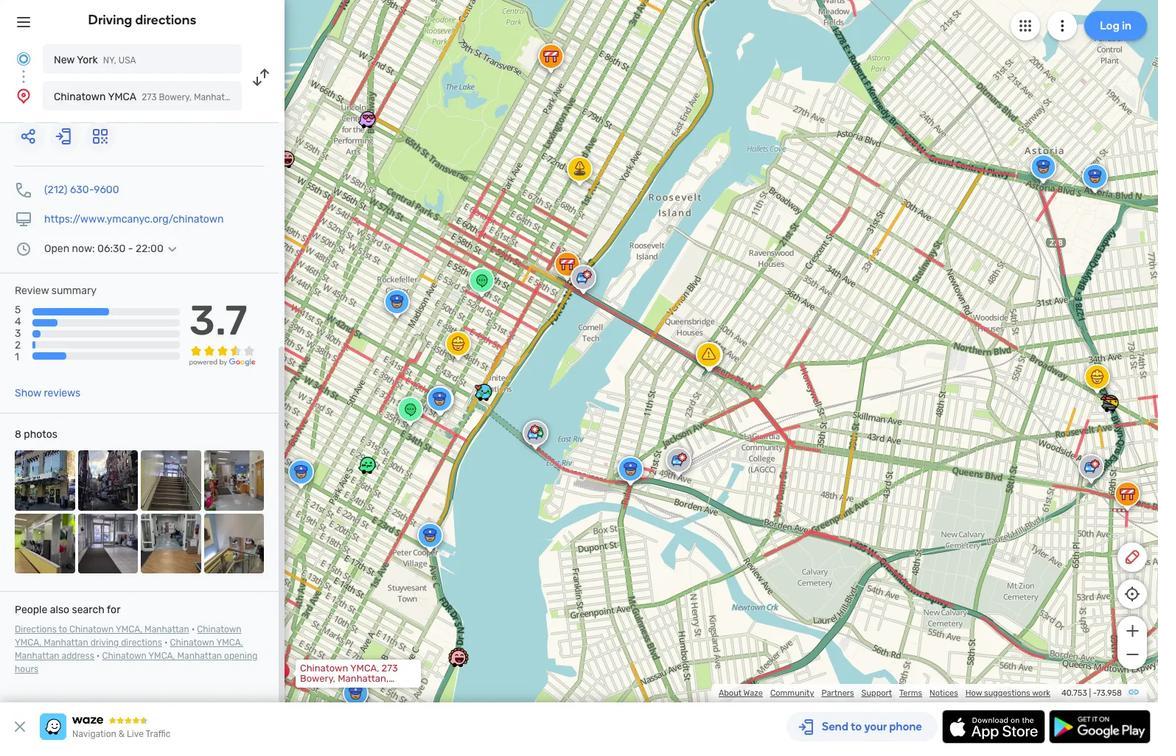 Task type: locate. For each thing, give the bounding box(es) containing it.
live
[[127, 729, 144, 740]]

0 vertical spatial 273
[[142, 92, 157, 103]]

0 vertical spatial united
[[243, 92, 270, 103]]

1 vertical spatial states
[[332, 684, 361, 695]]

traffic
[[146, 729, 171, 740]]

4
[[15, 316, 21, 328]]

link image
[[1128, 687, 1140, 698]]

0 horizontal spatial -
[[128, 243, 133, 255]]

273 for ymca,
[[382, 663, 398, 674]]

states inside chinatown ymca, 273 bowery, manhattan, united states
[[332, 684, 361, 695]]

open now: 06:30 - 22:00
[[44, 243, 164, 255]]

manhattan inside chinatown ymca, manhattan opening hours
[[177, 651, 222, 662]]

manhattan for chinatown ymca, manhattan driving directions
[[44, 638, 88, 648]]

call image
[[15, 181, 32, 199]]

chinatown ymca, manhattan address
[[15, 638, 243, 662]]

manhattan for chinatown ymca, manhattan address
[[15, 651, 59, 662]]

reviews
[[44, 387, 81, 400]]

bowery, inside chinatown ymca 273 bowery, manhattan, united states
[[159, 92, 192, 103]]

states
[[272, 92, 299, 103], [332, 684, 361, 695]]

1 horizontal spatial -
[[1094, 689, 1097, 698]]

directions
[[135, 12, 196, 28], [121, 638, 162, 648]]

chinatown inside chinatown ymca, manhattan opening hours
[[102, 651, 147, 662]]

united inside chinatown ymca, 273 bowery, manhattan, united states
[[300, 684, 330, 695]]

usa
[[119, 55, 136, 66]]

chinatown inside chinatown ymca, manhattan address
[[170, 638, 214, 648]]

3
[[15, 328, 21, 340]]

chinatown
[[54, 91, 106, 103], [69, 625, 114, 635], [197, 625, 242, 635], [170, 638, 214, 648], [102, 651, 147, 662], [300, 663, 348, 674]]

about waze link
[[719, 689, 763, 698]]

manhattan up hours
[[15, 651, 59, 662]]

manhattan,
[[194, 92, 241, 103], [338, 673, 389, 684]]

ymca, inside chinatown ymca, manhattan opening hours
[[149, 651, 175, 662]]

ymca,
[[116, 625, 142, 635], [15, 638, 41, 648], [216, 638, 243, 648], [149, 651, 175, 662], [350, 663, 379, 674]]

273 inside chinatown ymca, 273 bowery, manhattan, united states
[[382, 663, 398, 674]]

273 inside chinatown ymca 273 bowery, manhattan, united states
[[142, 92, 157, 103]]

manhattan, inside chinatown ymca, 273 bowery, manhattan, united states
[[338, 673, 389, 684]]

bowery, inside chinatown ymca, 273 bowery, manhattan, united states
[[300, 673, 336, 684]]

1 vertical spatial -
[[1094, 689, 1097, 698]]

40.753 | -73.958
[[1062, 689, 1122, 698]]

united inside chinatown ymca 273 bowery, manhattan, united states
[[243, 92, 270, 103]]

driving
[[88, 12, 132, 28]]

open now: 06:30 - 22:00 button
[[44, 243, 181, 255]]

directions to chinatown ymca, manhattan
[[15, 625, 189, 635]]

driving directions
[[88, 12, 196, 28]]

0 vertical spatial directions
[[135, 12, 196, 28]]

bowery,
[[159, 92, 192, 103], [300, 673, 336, 684]]

- left 22:00
[[128, 243, 133, 255]]

zoom out image
[[1124, 646, 1142, 664]]

chinatown inside chinatown ymca, 273 bowery, manhattan, united states
[[300, 663, 348, 674]]

manhattan left opening
[[177, 651, 222, 662]]

1 horizontal spatial manhattan,
[[338, 673, 389, 684]]

x image
[[11, 718, 29, 736]]

&
[[119, 729, 125, 740]]

73.958
[[1097, 689, 1122, 698]]

current location image
[[15, 50, 32, 68]]

1 horizontal spatial bowery,
[[300, 673, 336, 684]]

manhattan, for ymca
[[194, 92, 241, 103]]

united for ymca
[[243, 92, 270, 103]]

support
[[862, 689, 892, 698]]

for
[[107, 604, 121, 617]]

image 6 of chinatown ymca, manhattan image
[[78, 514, 138, 574]]

manhattan inside chinatown ymca, manhattan driving directions
[[44, 638, 88, 648]]

ymca, for manhattan,
[[350, 663, 379, 674]]

now:
[[72, 243, 95, 255]]

ymca, inside chinatown ymca, manhattan driving directions
[[15, 638, 41, 648]]

driving
[[90, 638, 119, 648]]

0 horizontal spatial united
[[243, 92, 270, 103]]

06:30
[[97, 243, 126, 255]]

1 vertical spatial 273
[[382, 663, 398, 674]]

40.753
[[1062, 689, 1088, 698]]

image 7 of chinatown ymca, manhattan image
[[141, 514, 201, 574]]

chinatown for chinatown ymca, manhattan opening hours
[[102, 651, 147, 662]]

image 8 of chinatown ymca, manhattan image
[[204, 514, 264, 574]]

0 vertical spatial states
[[272, 92, 299, 103]]

hours
[[15, 665, 38, 675]]

united for ymca,
[[300, 684, 330, 695]]

partners
[[822, 689, 854, 698]]

chinatown for chinatown ymca, manhattan driving directions
[[197, 625, 242, 635]]

0 vertical spatial bowery,
[[159, 92, 192, 103]]

chinatown ymca, manhattan driving directions link
[[15, 625, 242, 648]]

location image
[[15, 87, 32, 105]]

1 horizontal spatial 273
[[382, 663, 398, 674]]

address
[[62, 651, 94, 662]]

273
[[142, 92, 157, 103], [382, 663, 398, 674]]

to
[[59, 625, 67, 635]]

0 vertical spatial manhattan,
[[194, 92, 241, 103]]

summary
[[51, 285, 97, 297]]

about
[[719, 689, 742, 698]]

york
[[77, 54, 98, 66]]

directions right driving
[[135, 12, 196, 28]]

notices link
[[930, 689, 959, 698]]

open
[[44, 243, 69, 255]]

9600
[[94, 184, 119, 196]]

1 vertical spatial directions
[[121, 638, 162, 648]]

chinatown inside chinatown ymca, manhattan driving directions
[[197, 625, 242, 635]]

0 horizontal spatial 273
[[142, 92, 157, 103]]

suggestions
[[985, 689, 1031, 698]]

chinatown for chinatown ymca, manhattan address
[[170, 638, 214, 648]]

bowery, for ymca,
[[300, 673, 336, 684]]

partners link
[[822, 689, 854, 698]]

directions up chinatown ymca, manhattan opening hours link
[[121, 638, 162, 648]]

ymca, inside chinatown ymca, 273 bowery, manhattan, united states
[[350, 663, 379, 674]]

community link
[[771, 689, 815, 698]]

about waze community partners support terms notices how suggestions work
[[719, 689, 1051, 698]]

- right "|"
[[1094, 689, 1097, 698]]

manhattan inside chinatown ymca, manhattan address
[[15, 651, 59, 662]]

manhattan, for ymca,
[[338, 673, 389, 684]]

2
[[15, 340, 21, 352]]

1 horizontal spatial states
[[332, 684, 361, 695]]

manhattan down to
[[44, 638, 88, 648]]

photos
[[24, 429, 57, 441]]

(212) 630-9600
[[44, 184, 119, 196]]

1 vertical spatial bowery,
[[300, 673, 336, 684]]

5 4 3 2 1
[[15, 304, 21, 364]]

0 horizontal spatial manhattan,
[[194, 92, 241, 103]]

0 horizontal spatial bowery,
[[159, 92, 192, 103]]

-
[[128, 243, 133, 255], [1094, 689, 1097, 698]]

manhattan up chinatown ymca, manhattan address
[[145, 625, 189, 635]]

waze
[[744, 689, 763, 698]]

manhattan
[[145, 625, 189, 635], [44, 638, 88, 648], [15, 651, 59, 662], [177, 651, 222, 662]]

united
[[243, 92, 270, 103], [300, 684, 330, 695]]

(212)
[[44, 184, 67, 196]]

chinatown ymca, manhattan address link
[[15, 638, 243, 662]]

0 horizontal spatial states
[[272, 92, 299, 103]]

new york ny, usa
[[54, 54, 136, 66]]

terms link
[[900, 689, 923, 698]]

computer image
[[15, 211, 32, 229]]

chinatown ymca, manhattan opening hours link
[[15, 651, 258, 675]]

1 vertical spatial united
[[300, 684, 330, 695]]

chevron down image
[[164, 243, 181, 255]]

image 3 of chinatown ymca, manhattan image
[[141, 451, 201, 511]]

1 vertical spatial manhattan,
[[338, 673, 389, 684]]

states inside chinatown ymca 273 bowery, manhattan, united states
[[272, 92, 299, 103]]

ymca, for hours
[[149, 651, 175, 662]]

1 horizontal spatial united
[[300, 684, 330, 695]]

manhattan, inside chinatown ymca 273 bowery, manhattan, united states
[[194, 92, 241, 103]]



Task type: describe. For each thing, give the bounding box(es) containing it.
chinatown ymca, 273 bowery, manhattan, united states
[[300, 663, 398, 695]]

support link
[[862, 689, 892, 698]]

how suggestions work link
[[966, 689, 1051, 698]]

work
[[1033, 689, 1051, 698]]

terms
[[900, 689, 923, 698]]

review
[[15, 285, 49, 297]]

image 5 of chinatown ymca, manhattan image
[[15, 514, 75, 574]]

show
[[15, 387, 41, 400]]

notices
[[930, 689, 959, 698]]

ymca
[[108, 91, 137, 103]]

bowery, for ymca
[[159, 92, 192, 103]]

chinatown for chinatown ymca, 273 bowery, manhattan, united states
[[300, 663, 348, 674]]

clock image
[[15, 240, 32, 258]]

directions
[[15, 625, 57, 635]]

ymca, inside chinatown ymca, manhattan address
[[216, 638, 243, 648]]

273 for ymca
[[142, 92, 157, 103]]

https://www.ymcanyc.org/chinatown
[[44, 213, 224, 226]]

|
[[1090, 689, 1092, 698]]

show reviews
[[15, 387, 81, 400]]

1
[[15, 351, 19, 364]]

manhattan for chinatown ymca, manhattan opening hours
[[177, 651, 222, 662]]

chinatown ymca, manhattan opening hours
[[15, 651, 258, 675]]

chinatown for chinatown ymca 273 bowery, manhattan, united states
[[54, 91, 106, 103]]

8 photos
[[15, 429, 57, 441]]

also
[[50, 604, 69, 617]]

zoom in image
[[1124, 622, 1142, 640]]

image 1 of chinatown ymca, manhattan image
[[15, 451, 75, 511]]

chinatown ymca, manhattan driving directions
[[15, 625, 242, 648]]

(212) 630-9600 link
[[44, 184, 119, 196]]

opening
[[224, 651, 258, 662]]

22:00
[[136, 243, 164, 255]]

states for ymca,
[[332, 684, 361, 695]]

directions inside chinatown ymca, manhattan driving directions
[[121, 638, 162, 648]]

navigation & live traffic
[[72, 729, 171, 740]]

630-
[[70, 184, 94, 196]]

chinatown ymca 273 bowery, manhattan, united states
[[54, 91, 299, 103]]

5
[[15, 304, 21, 316]]

states for ymca
[[272, 92, 299, 103]]

image 4 of chinatown ymca, manhattan image
[[204, 451, 264, 511]]

new
[[54, 54, 75, 66]]

pencil image
[[1124, 549, 1142, 566]]

https://www.ymcanyc.org/chinatown link
[[44, 213, 224, 226]]

search
[[72, 604, 105, 617]]

8
[[15, 429, 21, 441]]

0 vertical spatial -
[[128, 243, 133, 255]]

ymca, for directions
[[15, 638, 41, 648]]

image 2 of chinatown ymca, manhattan image
[[78, 451, 138, 511]]

navigation
[[72, 729, 116, 740]]

review summary
[[15, 285, 97, 297]]

ny,
[[103, 55, 116, 66]]

how
[[966, 689, 983, 698]]

people
[[15, 604, 47, 617]]

3.7
[[189, 297, 248, 345]]

community
[[771, 689, 815, 698]]

people also search for
[[15, 604, 121, 617]]

directions to chinatown ymca, manhattan link
[[15, 625, 189, 635]]



Task type: vqa. For each thing, say whether or not it's contained in the screenshot.
Leave
no



